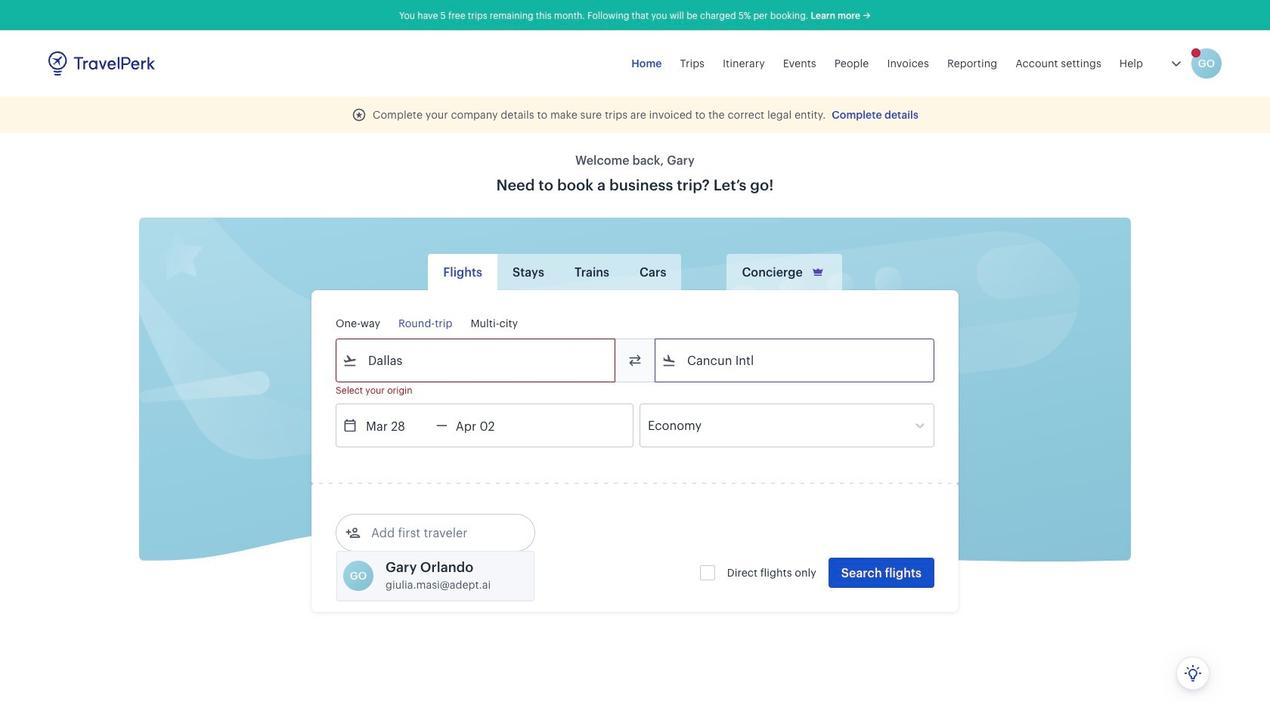Task type: locate. For each thing, give the bounding box(es) containing it.
To search field
[[677, 349, 914, 373]]

Return text field
[[448, 405, 526, 447]]

Add first traveler search field
[[361, 521, 518, 545]]



Task type: describe. For each thing, give the bounding box(es) containing it.
Depart text field
[[358, 405, 436, 447]]

From search field
[[358, 349, 595, 373]]



